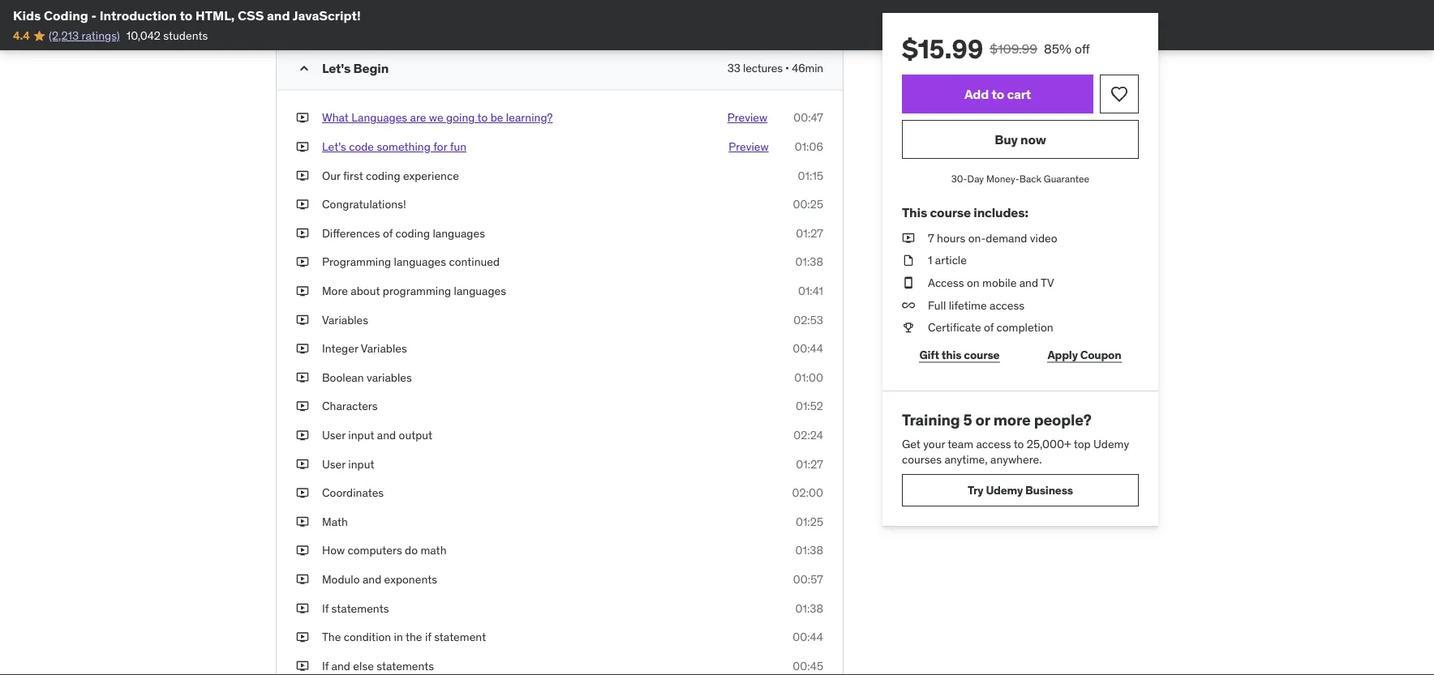 Task type: locate. For each thing, give the bounding box(es) containing it.
input
[[348, 428, 374, 443], [348, 457, 374, 472]]

of for differences
[[383, 226, 393, 241]]

xsmall image left 'math'
[[296, 514, 309, 530]]

(2,213 ratings)
[[49, 28, 120, 43]]

programming
[[322, 12, 391, 26], [322, 255, 391, 270]]

if down the
[[322, 659, 329, 674]]

input down characters
[[348, 428, 374, 443]]

0 vertical spatial 01:38
[[795, 255, 824, 270]]

1 vertical spatial let's
[[322, 139, 346, 154]]

00:44 up 00:45
[[793, 630, 824, 645]]

1
[[928, 253, 933, 268]]

0 vertical spatial 01:27
[[796, 226, 824, 241]]

to
[[180, 7, 193, 24], [992, 86, 1004, 102], [478, 111, 488, 125], [1014, 437, 1024, 451]]

2 vertical spatial 01:38
[[795, 601, 824, 616]]

1 vertical spatial access
[[976, 437, 1011, 451]]

user up "user input"
[[322, 428, 346, 443]]

html,
[[196, 7, 235, 24]]

access
[[928, 276, 964, 290]]

programming up let's begin on the top left
[[322, 12, 391, 26]]

1 if from the top
[[322, 601, 329, 616]]

programming down 'differences'
[[322, 255, 391, 270]]

anywhere.
[[991, 453, 1042, 467]]

if up the
[[322, 601, 329, 616]]

wishlist image
[[1110, 84, 1129, 104]]

course down 'certificate of completion'
[[964, 348, 1000, 362]]

be
[[491, 111, 503, 125]]

on
[[967, 276, 980, 290]]

1 vertical spatial coding
[[396, 226, 430, 241]]

input up coordinates
[[348, 457, 374, 472]]

0 vertical spatial preview
[[728, 111, 768, 125]]

access down mobile
[[990, 298, 1025, 313]]

2 vertical spatial languages
[[454, 284, 506, 298]]

ratings)
[[82, 28, 120, 43]]

-
[[91, 7, 97, 24]]

preview left 01:06
[[729, 139, 769, 154]]

85%
[[1044, 40, 1072, 57]]

to left be on the left
[[478, 111, 488, 125]]

2 01:27 from the top
[[796, 457, 824, 472]]

user up coordinates
[[322, 457, 346, 472]]

this course includes:
[[902, 204, 1029, 221]]

cart
[[1007, 86, 1031, 102]]

preview down 33
[[728, 111, 768, 125]]

xsmall image left if statements
[[296, 601, 309, 617]]

coding for of
[[396, 226, 430, 241]]

courses
[[902, 453, 942, 467]]

let's left 'code'
[[322, 139, 346, 154]]

business
[[1026, 483, 1073, 498]]

xsmall image left coordinates
[[296, 486, 309, 501]]

anytime,
[[945, 453, 988, 467]]

01:38 down 00:57
[[795, 601, 824, 616]]

1 vertical spatial input
[[348, 457, 374, 472]]

access down or
[[976, 437, 1011, 451]]

1 vertical spatial 01:27
[[796, 457, 824, 472]]

languages for coding
[[433, 226, 485, 241]]

and
[[267, 7, 290, 24], [1020, 276, 1039, 290], [377, 428, 396, 443], [363, 573, 382, 587], [332, 659, 350, 674]]

variables
[[367, 370, 412, 385]]

tv
[[1041, 276, 1054, 290]]

variables
[[322, 313, 368, 327], [361, 342, 407, 356]]

user for user input and output
[[322, 428, 346, 443]]

get
[[902, 437, 921, 451]]

add
[[965, 86, 989, 102]]

languages down continued
[[454, 284, 506, 298]]

udemy right try
[[986, 483, 1023, 498]]

5
[[964, 411, 972, 430]]

let's inside button
[[322, 139, 346, 154]]

0 vertical spatial if
[[322, 601, 329, 616]]

01:15
[[798, 168, 824, 183]]

let's right the small image
[[322, 60, 351, 76]]

1 vertical spatial of
[[984, 320, 994, 335]]

2 programming from the top
[[322, 255, 391, 270]]

demand
[[986, 231, 1027, 245]]

languages up programming
[[394, 255, 446, 270]]

01:27 down 00:25
[[796, 226, 824, 241]]

languages
[[433, 226, 485, 241], [394, 255, 446, 270], [454, 284, 506, 298]]

characters
[[322, 399, 378, 414]]

01:38 down 01:25
[[795, 544, 824, 558]]

top
[[1074, 437, 1091, 451]]

01:38 up 01:41
[[795, 255, 824, 270]]

the condition in the if statement
[[322, 630, 486, 645]]

(2,213
[[49, 28, 79, 43]]

programming for programming languages continued
[[322, 255, 391, 270]]

of right 'differences'
[[383, 226, 393, 241]]

of down full lifetime access
[[984, 320, 994, 335]]

1 horizontal spatial udemy
[[1094, 437, 1129, 451]]

1 let's from the top
[[322, 60, 351, 76]]

try udemy business
[[968, 483, 1073, 498]]

1 vertical spatial user
[[322, 457, 346, 472]]

apply coupon
[[1048, 348, 1122, 362]]

mobile
[[983, 276, 1017, 290]]

0 horizontal spatial udemy
[[986, 483, 1023, 498]]

output
[[399, 428, 433, 443]]

0 vertical spatial programming
[[322, 12, 391, 26]]

and right css
[[267, 7, 290, 24]]

to up anywhere.
[[1014, 437, 1024, 451]]

1 01:27 from the top
[[796, 226, 824, 241]]

else
[[353, 659, 374, 674]]

course up hours
[[930, 204, 971, 221]]

coding for first
[[366, 168, 400, 183]]

if
[[322, 601, 329, 616], [322, 659, 329, 674]]

0 vertical spatial let's
[[322, 60, 351, 76]]

guarantee
[[1044, 172, 1090, 185]]

xsmall image left 'code'
[[296, 139, 309, 155]]

0 vertical spatial variables
[[322, 313, 368, 327]]

programming freebie button
[[322, 11, 430, 27]]

variables up integer on the left of page
[[322, 313, 368, 327]]

1 user from the top
[[322, 428, 346, 443]]

0 horizontal spatial of
[[383, 226, 393, 241]]

for
[[433, 139, 447, 154]]

0 vertical spatial languages
[[433, 226, 485, 241]]

coding right first
[[366, 168, 400, 183]]

full
[[928, 298, 946, 313]]

more
[[994, 411, 1031, 430]]

3 01:38 from the top
[[795, 601, 824, 616]]

0 vertical spatial course
[[930, 204, 971, 221]]

2 input from the top
[[348, 457, 374, 472]]

xsmall image left full
[[902, 298, 915, 313]]

xsmall image left the
[[296, 630, 309, 646]]

1 programming from the top
[[322, 12, 391, 26]]

preview
[[728, 111, 768, 125], [729, 139, 769, 154]]

access on mobile and tv
[[928, 276, 1054, 290]]

condition
[[344, 630, 391, 645]]

xsmall image left certificate
[[902, 320, 915, 336]]

statements down the condition in the if statement at the left of page
[[377, 659, 434, 674]]

1 00:44 from the top
[[793, 342, 824, 356]]

xsmall image left the 1
[[902, 253, 915, 269]]

modulo
[[322, 573, 360, 587]]

1 input from the top
[[348, 428, 374, 443]]

people?
[[1034, 411, 1092, 430]]

xsmall image left boolean
[[296, 370, 309, 386]]

xsmall image
[[296, 11, 309, 27], [296, 110, 309, 126], [296, 139, 309, 155], [296, 168, 309, 184], [296, 197, 309, 213], [296, 226, 309, 242], [902, 230, 915, 246], [902, 253, 915, 269], [296, 283, 309, 299], [902, 298, 915, 313], [902, 320, 915, 336], [296, 370, 309, 386], [296, 399, 309, 415], [296, 457, 309, 473], [296, 486, 309, 501], [296, 514, 309, 530], [296, 543, 309, 559], [296, 572, 309, 588], [296, 601, 309, 617], [296, 630, 309, 646]]

2 let's from the top
[[322, 139, 346, 154]]

01:52
[[796, 399, 824, 414]]

hours
[[937, 231, 966, 245]]

0 vertical spatial 00:44
[[793, 342, 824, 356]]

coding up programming languages continued
[[396, 226, 430, 241]]

1 vertical spatial 00:44
[[793, 630, 824, 645]]

0 vertical spatial user
[[322, 428, 346, 443]]

1 vertical spatial 01:38
[[795, 544, 824, 558]]

lifetime
[[949, 298, 987, 313]]

statements
[[332, 601, 389, 616], [377, 659, 434, 674]]

what languages are we going to be learning?
[[322, 111, 553, 125]]

xsmall image for if and else statements
[[296, 659, 309, 675]]

math
[[322, 515, 348, 529]]

0 vertical spatial udemy
[[1094, 437, 1129, 451]]

0 vertical spatial coding
[[366, 168, 400, 183]]

let's
[[322, 60, 351, 76], [322, 139, 346, 154]]

2 if from the top
[[322, 659, 329, 674]]

programming languages continued
[[322, 255, 500, 270]]

small image
[[296, 61, 312, 77]]

this
[[942, 348, 962, 362]]

user for user input
[[322, 457, 346, 472]]

coding
[[366, 168, 400, 183], [396, 226, 430, 241]]

2 user from the top
[[322, 457, 346, 472]]

02:00
[[792, 486, 824, 501]]

if for if and else statements
[[322, 659, 329, 674]]

01:38 for if statements
[[795, 601, 824, 616]]

statements up condition
[[332, 601, 389, 616]]

0 vertical spatial input
[[348, 428, 374, 443]]

01:38
[[795, 255, 824, 270], [795, 544, 824, 558], [795, 601, 824, 616]]

course
[[930, 204, 971, 221], [964, 348, 1000, 362]]

1 01:38 from the top
[[795, 255, 824, 270]]

$15.99
[[902, 32, 984, 65]]

more
[[322, 284, 348, 298]]

to left the cart
[[992, 86, 1004, 102]]

01:00
[[794, 370, 824, 385]]

0 vertical spatial of
[[383, 226, 393, 241]]

1 vertical spatial if
[[322, 659, 329, 674]]

01:27 down 02:24
[[796, 457, 824, 472]]

coordinates
[[322, 486, 384, 501]]

1 horizontal spatial of
[[984, 320, 994, 335]]

add to cart
[[965, 86, 1031, 102]]

xsmall image left "our"
[[296, 168, 309, 184]]

00:44
[[793, 342, 824, 356], [793, 630, 824, 645]]

variables up variables
[[361, 342, 407, 356]]

languages up continued
[[433, 226, 485, 241]]

00:44 down 02:53
[[793, 342, 824, 356]]

1 vertical spatial languages
[[394, 255, 446, 270]]

01:27 for user input
[[796, 457, 824, 472]]

something
[[377, 139, 431, 154]]

7
[[928, 231, 934, 245]]

let's for let's code something for fun
[[322, 139, 346, 154]]

xsmall image left more
[[296, 283, 309, 299]]

try udemy business link
[[902, 475, 1139, 507]]

user
[[322, 428, 346, 443], [322, 457, 346, 472]]

programming inside button
[[322, 12, 391, 26]]

2 01:38 from the top
[[795, 544, 824, 558]]

access
[[990, 298, 1025, 313], [976, 437, 1011, 451]]

xsmall image
[[296, 255, 309, 270], [902, 275, 915, 291], [296, 312, 309, 328], [296, 341, 309, 357], [296, 428, 309, 444], [296, 659, 309, 675]]

xsmall image left 'differences'
[[296, 226, 309, 242]]

1 vertical spatial preview
[[729, 139, 769, 154]]

do
[[405, 544, 418, 558]]

udemy right "top"
[[1094, 437, 1129, 451]]

back
[[1020, 172, 1042, 185]]

1 vertical spatial programming
[[322, 255, 391, 270]]

apply coupon button
[[1030, 339, 1139, 372]]

01:27 for differences of coding languages
[[796, 226, 824, 241]]

how
[[322, 544, 345, 558]]

xsmall image left the how
[[296, 543, 309, 559]]



Task type: describe. For each thing, give the bounding box(es) containing it.
xsmall image for programming languages continued
[[296, 255, 309, 270]]

going
[[446, 111, 475, 125]]

buy
[[995, 131, 1018, 148]]

$15.99 $109.99 85% off
[[902, 32, 1090, 65]]

certificate
[[928, 320, 981, 335]]

and left else
[[332, 659, 350, 674]]

46min
[[792, 61, 824, 76]]

let's for let's begin
[[322, 60, 351, 76]]

02:24
[[794, 428, 824, 443]]

buy now button
[[902, 120, 1139, 159]]

what languages are we going to be learning? button
[[322, 110, 553, 126]]

certificate of completion
[[928, 320, 1054, 335]]

01:41
[[798, 284, 824, 298]]

computers
[[348, 544, 402, 558]]

02:53
[[794, 313, 824, 327]]

udemy inside training 5 or more people? get your team access to 25,000+ top udemy courses anytime, anywhere.
[[1094, 437, 1129, 451]]

xsmall image for variables
[[296, 312, 309, 328]]

access inside training 5 or more people? get your team access to 25,000+ top udemy courses anytime, anywhere.
[[976, 437, 1011, 451]]

training 5 or more people? get your team access to 25,000+ top udemy courses anytime, anywhere.
[[902, 411, 1129, 467]]

to up students
[[180, 7, 193, 24]]

and left tv at the top right of the page
[[1020, 276, 1039, 290]]

begin
[[353, 60, 389, 76]]

1 vertical spatial udemy
[[986, 483, 1023, 498]]

1 vertical spatial course
[[964, 348, 1000, 362]]

modulo and exponents
[[322, 573, 437, 587]]

if statements
[[322, 601, 389, 616]]

completion
[[997, 320, 1054, 335]]

let's code something for fun
[[322, 139, 467, 154]]

10,042
[[126, 28, 161, 43]]

our
[[322, 168, 341, 183]]

programming for programming freebie
[[322, 12, 391, 26]]

kids coding - introduction to html, css and javascript!
[[13, 7, 361, 24]]

full lifetime access
[[928, 298, 1025, 313]]

how computers do math
[[322, 544, 447, 558]]

integer variables
[[322, 342, 407, 356]]

article
[[935, 253, 967, 268]]

congratulations!
[[322, 197, 406, 212]]

video
[[1030, 231, 1058, 245]]

user input
[[322, 457, 374, 472]]

statement
[[434, 630, 486, 645]]

00:25
[[793, 197, 824, 212]]

money-
[[987, 172, 1020, 185]]

and down computers
[[363, 573, 382, 587]]

00:47
[[794, 111, 824, 125]]

about
[[351, 284, 380, 298]]

and left output
[[377, 428, 396, 443]]

of for certificate
[[984, 320, 994, 335]]

if for if statements
[[322, 601, 329, 616]]

now
[[1021, 131, 1046, 148]]

xsmall image left 7
[[902, 230, 915, 246]]

33 lectures • 46min
[[728, 61, 824, 76]]

4.4
[[13, 28, 30, 43]]

we
[[429, 111, 444, 125]]

if
[[425, 630, 431, 645]]

input for user input
[[348, 457, 374, 472]]

input for user input and output
[[348, 428, 374, 443]]

introduction
[[100, 7, 177, 24]]

learning?
[[506, 111, 553, 125]]

2 00:44 from the top
[[793, 630, 824, 645]]

on-
[[968, 231, 986, 245]]

if and else statements
[[322, 659, 434, 674]]

team
[[948, 437, 974, 451]]

0 vertical spatial statements
[[332, 601, 389, 616]]

what
[[322, 111, 349, 125]]

languages for programming
[[454, 284, 506, 298]]

xsmall image left modulo
[[296, 572, 309, 588]]

1 article
[[928, 253, 967, 268]]

day
[[968, 172, 984, 185]]

xsmall image left congratulations!
[[296, 197, 309, 213]]

01:38 for how computers do math
[[795, 544, 824, 558]]

programming
[[383, 284, 451, 298]]

xsmall image left characters
[[296, 399, 309, 415]]

30-day money-back guarantee
[[952, 172, 1090, 185]]

first
[[343, 168, 363, 183]]

differences
[[322, 226, 380, 241]]

more about programming languages
[[322, 284, 506, 298]]

xsmall image left what
[[296, 110, 309, 126]]

user input and output
[[322, 428, 433, 443]]

gift
[[920, 348, 939, 362]]

xsmall image for integer variables
[[296, 341, 309, 357]]

javascript!
[[293, 7, 361, 24]]

1 vertical spatial variables
[[361, 342, 407, 356]]

let's code something for fun button
[[322, 139, 467, 155]]

00:57
[[793, 573, 824, 587]]

•
[[785, 61, 789, 76]]

are
[[410, 111, 426, 125]]

in
[[394, 630, 403, 645]]

1 vertical spatial statements
[[377, 659, 434, 674]]

to inside training 5 or more people? get your team access to 25,000+ top udemy courses anytime, anywhere.
[[1014, 437, 1024, 451]]

boolean variables
[[322, 370, 412, 385]]

boolean
[[322, 370, 364, 385]]

experience
[[403, 168, 459, 183]]

xsmall image up the small image
[[296, 11, 309, 27]]

integer
[[322, 342, 358, 356]]

try
[[968, 483, 984, 498]]

xsmall image left "user input"
[[296, 457, 309, 473]]

xsmall image for user input and output
[[296, 428, 309, 444]]

freebie
[[394, 12, 430, 26]]

0 vertical spatial access
[[990, 298, 1025, 313]]

7 hours on-demand video
[[928, 231, 1058, 245]]

lectures
[[743, 61, 783, 76]]

includes:
[[974, 204, 1029, 221]]

students
[[163, 28, 208, 43]]

let's begin
[[322, 60, 389, 76]]

code
[[349, 139, 374, 154]]



Task type: vqa. For each thing, say whether or not it's contained in the screenshot.
per
no



